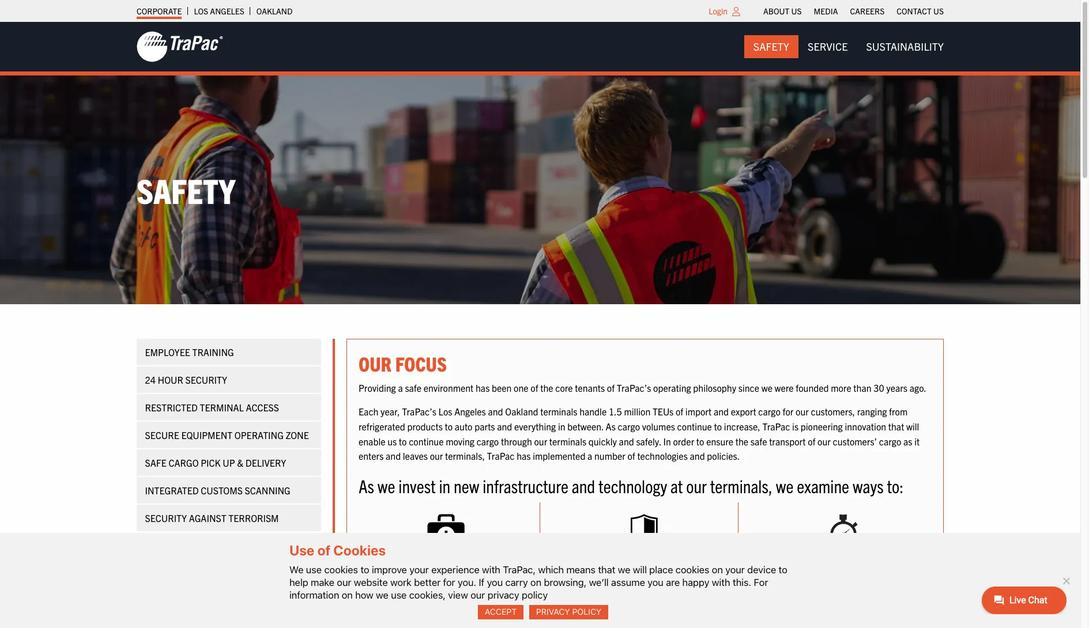 Task type: describe. For each thing, give the bounding box(es) containing it.
we left examine
[[776, 475, 794, 497]]

and down us
[[386, 451, 401, 462]]

careers
[[851, 6, 885, 16]]

we down the website
[[376, 590, 389, 602]]

2 cookies from the left
[[676, 565, 710, 576]]

to right device
[[779, 565, 788, 576]]

is
[[793, 421, 799, 433]]

philosophy
[[694, 382, 737, 394]]

security against terrorism link
[[137, 505, 321, 532]]

employee training
[[145, 346, 234, 358]]

innovation
[[845, 421, 887, 433]]

1 vertical spatial terminals
[[550, 436, 587, 447]]

our right make
[[337, 577, 352, 589]]

use of cookies we use cookies to improve your experience with trapac, which means that we will place cookies on your device to help make our website work better for you. if you carry on browsing, we'll assume you are happy with this. for information on how we use cookies, view our privacy policy
[[290, 543, 788, 602]]

2 vertical spatial on
[[342, 590, 353, 602]]

safely.
[[637, 436, 662, 447]]

of down pioneering
[[808, 436, 816, 447]]

restricted terminal access
[[145, 402, 280, 413]]

1 horizontal spatial trapac
[[763, 421, 791, 433]]

through
[[501, 436, 532, 447]]

our right leaves
[[430, 451, 443, 462]]

been
[[492, 382, 512, 394]]

careers link
[[851, 3, 885, 19]]

about us link
[[764, 3, 802, 19]]

each year, trapac's los angeles and oakland terminals handle 1.5 million teus of import and export cargo for our customers, ranging from refrigerated products to auto parts and everything in between. as cargo volumes continue to increase, trapac is pioneering innovation that will enable us to continue moving cargo through our terminals quickly and safely. in order to ensure the safe transport of our customers' cargo as it enters and leaves our terminals, trapac has implemented a number of technologies and policies.
[[359, 406, 920, 462]]

to up the website
[[361, 565, 370, 576]]

our right at
[[687, 475, 707, 497]]

0 vertical spatial terminals
[[541, 406, 578, 418]]

1.5
[[609, 406, 622, 418]]

ranging
[[858, 406, 888, 418]]

in
[[664, 436, 671, 447]]

more
[[831, 382, 852, 394]]

and up through
[[497, 421, 512, 433]]

1 vertical spatial terminals,
[[711, 475, 773, 497]]

environment
[[424, 382, 474, 394]]

login link
[[709, 6, 728, 16]]

secure equipment operating zone
[[145, 430, 309, 441]]

better
[[414, 577, 441, 589]]

privacy policy link
[[530, 606, 609, 620]]

secure
[[145, 430, 180, 441]]

0 horizontal spatial a
[[398, 382, 403, 394]]

personnel
[[664, 559, 716, 571]]

between.
[[568, 421, 604, 433]]

for inside each year, trapac's los angeles and oakland terminals handle 1.5 million teus of import and export cargo for our customers, ranging from refrigerated products to auto parts and everything in between. as cargo volumes continue to increase, trapac is pioneering innovation that will enable us to continue moving cargo through our terminals quickly and safely. in order to ensure the safe transport of our customers' cargo as it enters and leaves our terminals, trapac has implemented a number of technologies and policies.
[[783, 406, 794, 418]]

to up the ensure
[[715, 421, 722, 433]]

of inside "use of cookies we use cookies to improve your experience with trapac, which means that we will place cookies on your device to help make our website work better for you. if you carry on browsing, we'll assume you are happy with this. for information on how we use cookies, view our privacy policy"
[[318, 543, 331, 559]]

integrated customs scanning link
[[137, 477, 321, 504]]

ago.
[[910, 382, 927, 394]]

enable
[[359, 436, 386, 447]]

2 your from the left
[[726, 565, 745, 576]]

of right "number" on the right of page
[[628, 451, 636, 462]]

contact
[[897, 6, 932, 16]]

menu bar containing about us
[[758, 3, 950, 19]]

0 vertical spatial with
[[482, 565, 501, 576]]

risk
[[853, 559, 873, 571]]

media
[[814, 6, 839, 16]]

providing
[[359, 382, 396, 394]]

1 cookies from the left
[[324, 565, 358, 576]]

for
[[644, 559, 662, 571]]

1 vertical spatial with
[[712, 577, 731, 589]]

one
[[514, 382, 529, 394]]

heighten
[[554, 559, 598, 571]]

the inside each year, trapac's los angeles and oakland terminals handle 1.5 million teus of import and export cargo for our customers, ranging from refrigerated products to auto parts and everything in between. as cargo volumes continue to increase, trapac is pioneering innovation that will enable us to continue moving cargo through our terminals quickly and safely. in order to ensure the safe transport of our customers' cargo as it enters and leaves our terminals, trapac has implemented a number of technologies and policies.
[[736, 436, 749, 447]]

our down everything
[[534, 436, 548, 447]]

from
[[890, 406, 908, 418]]

operating
[[235, 430, 284, 441]]

implemented
[[533, 451, 586, 462]]

cargo down parts
[[477, 436, 499, 447]]

the
[[431, 559, 448, 571]]

cargo left the as
[[880, 436, 902, 447]]

equipment
[[182, 430, 233, 441]]

policy
[[522, 590, 548, 602]]

corporate image
[[137, 31, 223, 63]]

at
[[671, 475, 683, 497]]

accept link
[[478, 606, 524, 620]]

pioneering
[[801, 421, 843, 433]]

year,
[[381, 406, 400, 418]]

0 vertical spatial continue
[[678, 421, 712, 433]]

trapac's inside each year, trapac's los angeles and oakland terminals handle 1.5 million teus of import and export cargo for our customers, ranging from refrigerated products to auto parts and everything in between. as cargo volumes continue to increase, trapac is pioneering innovation that will enable us to continue moving cargo through our terminals quickly and safely. in order to ensure the safe transport of our customers' cargo as it enters and leaves our terminals, trapac has implemented a number of technologies and policies.
[[402, 406, 437, 418]]

cookies
[[334, 543, 386, 559]]

heighten security for personnel and cargo
[[554, 559, 737, 581]]

will inside "use of cookies we use cookies to improve your experience with trapac, which means that we will place cookies on your device to help make our website work better for you. if you carry on browsing, we'll assume you are happy with this. for information on how we use cookies, view our privacy policy"
[[633, 565, 647, 576]]

improve
[[372, 565, 407, 576]]

our focus
[[359, 351, 447, 376]]

employee training link
[[137, 339, 321, 366]]

we up assume
[[618, 565, 631, 576]]

0 horizontal spatial in
[[439, 475, 451, 497]]

million
[[624, 406, 651, 418]]

were
[[775, 382, 794, 394]]

everything
[[515, 421, 556, 433]]

our
[[359, 351, 392, 376]]

chance
[[450, 559, 486, 571]]

about
[[764, 6, 790, 16]]

safe cargo pick up & delivery link
[[137, 450, 321, 476]]

service link
[[799, 35, 858, 58]]

accept
[[485, 608, 517, 617]]

0 horizontal spatial oakland
[[257, 6, 293, 16]]

make
[[311, 577, 335, 589]]

1 vertical spatial on
[[531, 577, 542, 589]]

1 vertical spatial continue
[[409, 436, 444, 447]]

menu bar containing safety
[[745, 35, 954, 58]]

since
[[739, 382, 760, 394]]

no image
[[1061, 576, 1072, 587]]

corporate
[[137, 6, 182, 16]]

los inside each year, trapac's los angeles and oakland terminals handle 1.5 million teus of import and export cargo for our customers, ranging from refrigerated products to auto parts and everything in between. as cargo volumes continue to increase, trapac is pioneering innovation that will enable us to continue moving cargo through our terminals quickly and safely. in order to ensure the safe transport of our customers' cargo as it enters and leaves our terminals, trapac has implemented a number of technologies and policies.
[[439, 406, 453, 418]]

of right the one
[[531, 382, 539, 394]]

our up is
[[796, 406, 809, 418]]

experience
[[432, 565, 480, 576]]

core
[[556, 382, 573, 394]]

los angeles
[[194, 6, 245, 16]]

0 horizontal spatial safe
[[405, 382, 422, 394]]

security against terrorism
[[145, 513, 279, 524]]

0 horizontal spatial trapac
[[487, 451, 515, 462]]

view
[[448, 590, 468, 602]]

corporate link
[[137, 3, 182, 19]]

0 horizontal spatial the
[[541, 382, 554, 394]]

enters
[[359, 451, 384, 462]]

of right tenants
[[607, 382, 615, 394]]

and down implemented
[[572, 475, 596, 497]]

order
[[673, 436, 695, 447]]

integrated customs scanning
[[145, 485, 291, 496]]

as inside each year, trapac's los angeles and oakland terminals handle 1.5 million teus of import and export cargo for our customers, ranging from refrigerated products to auto parts and everything in between. as cargo volumes continue to increase, trapac is pioneering innovation that will enable us to continue moving cargo through our terminals quickly and safely. in order to ensure the safe transport of our customers' cargo as it enters and leaves our terminals, trapac has implemented a number of technologies and policies.
[[606, 421, 616, 433]]

auto
[[455, 421, 473, 433]]

carry
[[506, 577, 528, 589]]

and left safely.
[[619, 436, 634, 447]]

that inside each year, trapac's los angeles and oakland terminals handle 1.5 million teus of import and export cargo for our customers, ranging from refrigerated products to auto parts and everything in between. as cargo volumes continue to increase, trapac is pioneering innovation that will enable us to continue moving cargo through our terminals quickly and safely. in order to ensure the safe transport of our customers' cargo as it enters and leaves our terminals, trapac has implemented a number of technologies and policies.
[[889, 421, 905, 433]]

terminals, inside each year, trapac's los angeles and oakland terminals handle 1.5 million teus of import and export cargo for our customers, ranging from refrigerated products to auto parts and everything in between. as cargo volumes continue to increase, trapac is pioneering innovation that will enable us to continue moving cargo through our terminals quickly and safely. in order to ensure the safe transport of our customers' cargo as it enters and leaves our terminals, trapac has implemented a number of technologies and policies.
[[445, 451, 485, 462]]

oakland inside each year, trapac's los angeles and oakland terminals handle 1.5 million teus of import and export cargo for our customers, ranging from refrigerated products to auto parts and everything in between. as cargo volumes continue to increase, trapac is pioneering innovation that will enable us to continue moving cargo through our terminals quickly and safely. in order to ensure the safe transport of our customers' cargo as it enters and leaves our terminals, trapac has implemented a number of technologies and policies.
[[506, 406, 539, 418]]

refrigerated
[[359, 421, 405, 433]]

volumes
[[643, 421, 675, 433]]

happy
[[683, 577, 710, 589]]

founded
[[796, 382, 829, 394]]

export
[[731, 406, 757, 418]]

delays
[[896, 559, 928, 571]]



Task type: locate. For each thing, give the bounding box(es) containing it.
1 vertical spatial a
[[588, 451, 593, 462]]

1 us from the left
[[792, 6, 802, 16]]

1 horizontal spatial that
[[889, 421, 905, 433]]

0 horizontal spatial safety
[[137, 169, 236, 211]]

0 horizontal spatial for
[[443, 577, 455, 589]]

los up corporate "image"
[[194, 6, 208, 16]]

and down order
[[690, 451, 705, 462]]

and up parts
[[488, 406, 503, 418]]

1 horizontal spatial on
[[531, 577, 542, 589]]

cargo down million
[[618, 421, 640, 433]]

parts
[[475, 421, 495, 433]]

1 horizontal spatial cookies
[[676, 565, 710, 576]]

use up make
[[306, 565, 322, 576]]

operating
[[654, 382, 692, 394]]

trapac up transport
[[763, 421, 791, 433]]

contact us link
[[897, 3, 944, 19]]

us
[[388, 436, 397, 447]]

&
[[238, 457, 244, 469]]

light image
[[733, 7, 741, 16]]

about us
[[764, 6, 802, 16]]

tenants
[[575, 382, 605, 394]]

0 horizontal spatial continue
[[409, 436, 444, 447]]

in inside each year, trapac's los angeles and oakland terminals handle 1.5 million teus of import and export cargo for our customers, ranging from refrigerated products to auto parts and everything in between. as cargo volumes continue to increase, trapac is pioneering innovation that will enable us to continue moving cargo through our terminals quickly and safely. in order to ensure the safe transport of our customers' cargo as it enters and leaves our terminals, trapac has implemented a number of technologies and policies.
[[558, 421, 566, 433]]

24 hour security
[[145, 374, 228, 386]]

years
[[887, 382, 908, 394]]

angeles inside each year, trapac's los angeles and oakland terminals handle 1.5 million teus of import and export cargo for our customers, ranging from refrigerated products to auto parts and everything in between. as cargo volumes continue to increase, trapac is pioneering innovation that will enable us to continue moving cargo through our terminals quickly and safely. in order to ensure the safe transport of our customers' cargo as it enters and leaves our terminals, trapac has implemented a number of technologies and policies.
[[455, 406, 486, 418]]

1 horizontal spatial as
[[606, 421, 616, 433]]

and
[[488, 406, 503, 418], [714, 406, 729, 418], [497, 421, 512, 433], [619, 436, 634, 447], [386, 451, 401, 462], [690, 451, 705, 462], [572, 475, 596, 497]]

0 vertical spatial trapac's
[[617, 382, 652, 394]]

angeles
[[210, 6, 245, 16], [455, 406, 486, 418]]

for up is
[[783, 406, 794, 418]]

privacy
[[536, 608, 570, 617]]

0 vertical spatial safety
[[754, 40, 790, 53]]

as down enters
[[359, 475, 374, 497]]

has down through
[[517, 451, 531, 462]]

will up it on the bottom of the page
[[907, 421, 920, 433]]

technologies
[[638, 451, 688, 462]]

2 and from the left
[[875, 559, 894, 571]]

cookies,
[[409, 590, 446, 602]]

angeles up auto
[[455, 406, 486, 418]]

terminals, down the moving
[[445, 451, 485, 462]]

1 vertical spatial menu bar
[[745, 35, 954, 58]]

as we invest in new infrastructure and technology at our terminals, we examine ways to:
[[359, 475, 904, 497]]

1 vertical spatial trapac
[[487, 451, 515, 462]]

and inside heighten security for personnel and cargo
[[718, 559, 737, 571]]

trapac's up "products"
[[402, 406, 437, 418]]

to right order
[[697, 436, 705, 447]]

and left export
[[714, 406, 729, 418]]

1 horizontal spatial us
[[934, 6, 944, 16]]

integrated
[[145, 485, 199, 496]]

safety link
[[745, 35, 799, 58]]

use down work
[[391, 590, 407, 602]]

website
[[354, 577, 388, 589]]

0 horizontal spatial with
[[482, 565, 501, 576]]

0 vertical spatial trapac
[[763, 421, 791, 433]]

on up policy
[[531, 577, 542, 589]]

help
[[290, 577, 308, 589]]

restricted terminal access link
[[137, 394, 321, 421]]

reduce the chance of incidence/injury
[[393, 559, 499, 581]]

providing a safe environment has been one of the core tenants of trapac's operating philosophy since we were founded more than 30 years ago.
[[359, 382, 927, 394]]

24
[[145, 374, 156, 386]]

1 horizontal spatial use
[[391, 590, 407, 602]]

1 horizontal spatial has
[[517, 451, 531, 462]]

privacy policy
[[536, 608, 602, 617]]

invest
[[399, 475, 436, 497]]

1 vertical spatial has
[[517, 451, 531, 462]]

as down 1.5
[[606, 421, 616, 433]]

oakland
[[257, 6, 293, 16], [506, 406, 539, 418]]

0 horizontal spatial that
[[598, 565, 616, 576]]

to left auto
[[445, 421, 453, 433]]

we
[[290, 565, 304, 576]]

us for contact us
[[934, 6, 944, 16]]

1 vertical spatial security
[[145, 513, 187, 524]]

0 horizontal spatial use
[[306, 565, 322, 576]]

1 horizontal spatial continue
[[678, 421, 712, 433]]

0 horizontal spatial has
[[476, 382, 490, 394]]

use
[[290, 543, 315, 559]]

import
[[686, 406, 712, 418]]

menu bar down careers link
[[745, 35, 954, 58]]

1 vertical spatial safe
[[751, 436, 768, 447]]

us right 'about' on the right of page
[[792, 6, 802, 16]]

0 vertical spatial has
[[476, 382, 490, 394]]

2 you from the left
[[648, 577, 664, 589]]

and right risk
[[875, 559, 894, 571]]

oakland right los angeles
[[257, 6, 293, 16]]

1 horizontal spatial will
[[907, 421, 920, 433]]

you.
[[458, 577, 477, 589]]

we left were at bottom
[[762, 382, 773, 394]]

0 horizontal spatial you
[[487, 577, 503, 589]]

1 you from the left
[[487, 577, 503, 589]]

the left 'core'
[[541, 382, 554, 394]]

0 vertical spatial the
[[541, 382, 554, 394]]

with up if
[[482, 565, 501, 576]]

1 vertical spatial for
[[443, 577, 455, 589]]

terrorism
[[229, 513, 279, 524]]

1 vertical spatial use
[[391, 590, 407, 602]]

1 horizontal spatial a
[[588, 451, 593, 462]]

in left between.
[[558, 421, 566, 433]]

transport
[[770, 436, 806, 447]]

0 vertical spatial that
[[889, 421, 905, 433]]

assume
[[612, 577, 645, 589]]

1 horizontal spatial and
[[875, 559, 894, 571]]

0 horizontal spatial trapac's
[[402, 406, 437, 418]]

a down the quickly
[[588, 451, 593, 462]]

to right us
[[399, 436, 407, 447]]

your up this.
[[726, 565, 745, 576]]

1 vertical spatial los
[[439, 406, 453, 418]]

0 horizontal spatial and
[[718, 559, 737, 571]]

angeles left oakland link
[[210, 6, 245, 16]]

will inside each year, trapac's los angeles and oakland terminals handle 1.5 million teus of import and export cargo for our customers, ranging from refrigerated products to auto parts and everything in between. as cargo volumes continue to increase, trapac is pioneering innovation that will enable us to continue moving cargo through our terminals quickly and safely. in order to ensure the safe transport of our customers' cargo as it enters and leaves our terminals, trapac has implemented a number of technologies and policies.
[[907, 421, 920, 433]]

with
[[482, 565, 501, 576], [712, 577, 731, 589]]

1 vertical spatial as
[[359, 475, 374, 497]]

means
[[567, 565, 596, 576]]

for inside "use of cookies we use cookies to improve your experience with trapac, which means that we will place cookies on your device to help make our website work better for you. if you carry on browsing, we'll assume you are happy with this. for information on how we use cookies, view our privacy policy"
[[443, 577, 455, 589]]

handle
[[580, 406, 607, 418]]

trapac down through
[[487, 451, 515, 462]]

0 horizontal spatial on
[[342, 590, 353, 602]]

place
[[650, 565, 674, 576]]

0 vertical spatial for
[[783, 406, 794, 418]]

on left how
[[342, 590, 353, 602]]

minimize customer risk and delays
[[761, 559, 928, 571]]

0 vertical spatial safe
[[405, 382, 422, 394]]

our
[[796, 406, 809, 418], [534, 436, 548, 447], [818, 436, 831, 447], [430, 451, 443, 462], [687, 475, 707, 497], [337, 577, 352, 589], [471, 590, 485, 602]]

of right teus at the right of the page
[[676, 406, 684, 418]]

cookies up make
[[324, 565, 358, 576]]

menu bar up service
[[758, 3, 950, 19]]

terminals, down policies.
[[711, 475, 773, 497]]

we
[[762, 382, 773, 394], [378, 475, 395, 497], [776, 475, 794, 497], [618, 565, 631, 576], [376, 590, 389, 602]]

trapac,
[[503, 565, 536, 576]]

for down experience
[[443, 577, 455, 589]]

terminals up implemented
[[550, 436, 587, 447]]

delivery
[[246, 457, 287, 469]]

safety menu item
[[745, 35, 799, 58]]

0 vertical spatial los
[[194, 6, 208, 16]]

0 horizontal spatial cookies
[[324, 565, 358, 576]]

cargo
[[630, 569, 660, 581]]

1 horizontal spatial for
[[783, 406, 794, 418]]

against
[[189, 513, 227, 524]]

our down pioneering
[[818, 436, 831, 447]]

1 horizontal spatial safe
[[751, 436, 768, 447]]

zone
[[286, 430, 309, 441]]

0 vertical spatial use
[[306, 565, 322, 576]]

1 vertical spatial angeles
[[455, 406, 486, 418]]

safe cargo pick up & delivery
[[145, 457, 287, 469]]

how
[[355, 590, 374, 602]]

1 horizontal spatial you
[[648, 577, 664, 589]]

0 horizontal spatial will
[[633, 565, 647, 576]]

that inside "use of cookies we use cookies to improve your experience with trapac, which means that we will place cookies on your device to help make our website work better for you. if you carry on browsing, we'll assume you are happy with this. for information on how we use cookies, view our privacy policy"
[[598, 565, 616, 576]]

1 vertical spatial safety
[[137, 169, 236, 211]]

trapac's
[[617, 382, 652, 394], [402, 406, 437, 418]]

employee
[[145, 346, 191, 358]]

0 vertical spatial security
[[186, 374, 228, 386]]

on left device
[[712, 565, 723, 576]]

with left this.
[[712, 577, 731, 589]]

security down "integrated"
[[145, 513, 187, 524]]

0 vertical spatial menu bar
[[758, 3, 950, 19]]

continue down import
[[678, 421, 712, 433]]

1 your from the left
[[410, 565, 429, 576]]

products
[[408, 421, 443, 433]]

1 horizontal spatial angeles
[[455, 406, 486, 418]]

oakland up everything
[[506, 406, 539, 418]]

we'll
[[589, 577, 609, 589]]

ensure
[[707, 436, 734, 447]]

1 horizontal spatial los
[[439, 406, 453, 418]]

terminals down 'core'
[[541, 406, 578, 418]]

1 horizontal spatial terminals,
[[711, 475, 773, 497]]

0 horizontal spatial angeles
[[210, 6, 245, 16]]

0 horizontal spatial your
[[410, 565, 429, 576]]

1 vertical spatial that
[[598, 565, 616, 576]]

0 vertical spatial angeles
[[210, 6, 245, 16]]

0 horizontal spatial los
[[194, 6, 208, 16]]

your up the better
[[410, 565, 429, 576]]

the down increase, at bottom
[[736, 436, 749, 447]]

safe down focus in the bottom left of the page
[[405, 382, 422, 394]]

a inside each year, trapac's los angeles and oakland terminals handle 1.5 million teus of import and export cargo for our customers, ranging from refrigerated products to auto parts and everything in between. as cargo volumes continue to increase, trapac is pioneering innovation that will enable us to continue moving cargo through our terminals quickly and safely. in order to ensure the safe transport of our customers' cargo as it enters and leaves our terminals, trapac has implemented a number of technologies and policies.
[[588, 451, 593, 462]]

los inside "link"
[[194, 6, 208, 16]]

and up this.
[[718, 559, 737, 571]]

has left been
[[476, 382, 490, 394]]

cookies up the happy
[[676, 565, 710, 576]]

we left invest
[[378, 475, 395, 497]]

which
[[538, 565, 564, 576]]

for
[[754, 577, 769, 589]]

1 vertical spatial in
[[439, 475, 451, 497]]

safe inside each year, trapac's los angeles and oakland terminals handle 1.5 million teus of import and export cargo for our customers, ranging from refrigerated products to auto parts and everything in between. as cargo volumes continue to increase, trapac is pioneering innovation that will enable us to continue moving cargo through our terminals quickly and safely. in order to ensure the safe transport of our customers' cargo as it enters and leaves our terminals, trapac has implemented a number of technologies and policies.
[[751, 436, 768, 447]]

1 and from the left
[[718, 559, 737, 571]]

1 horizontal spatial trapac's
[[617, 382, 652, 394]]

1 horizontal spatial with
[[712, 577, 731, 589]]

0 vertical spatial on
[[712, 565, 723, 576]]

cargo
[[169, 457, 199, 469]]

2 us from the left
[[934, 6, 944, 16]]

than
[[854, 382, 872, 394]]

trapac's up million
[[617, 382, 652, 394]]

will
[[907, 421, 920, 433], [633, 565, 647, 576]]

customers,
[[811, 406, 856, 418]]

1 vertical spatial will
[[633, 565, 647, 576]]

safe down increase, at bottom
[[751, 436, 768, 447]]

continue
[[678, 421, 712, 433], [409, 436, 444, 447]]

0 vertical spatial as
[[606, 421, 616, 433]]

work
[[391, 577, 412, 589]]

continue down "products"
[[409, 436, 444, 447]]

minimize
[[761, 559, 801, 571]]

service
[[808, 40, 848, 53]]

0 vertical spatial terminals,
[[445, 451, 485, 462]]

of right use
[[318, 543, 331, 559]]

1 vertical spatial the
[[736, 436, 749, 447]]

0 horizontal spatial terminals,
[[445, 451, 485, 462]]

0 horizontal spatial as
[[359, 475, 374, 497]]

our down if
[[471, 590, 485, 602]]

that down 'from'
[[889, 421, 905, 433]]

it
[[915, 436, 920, 447]]

the
[[541, 382, 554, 394], [736, 436, 749, 447]]

you right if
[[487, 577, 503, 589]]

reduce
[[393, 559, 429, 571]]

1 horizontal spatial the
[[736, 436, 749, 447]]

a right the providing
[[398, 382, 403, 394]]

menu bar
[[758, 3, 950, 19], [745, 35, 954, 58]]

this.
[[733, 577, 752, 589]]

1 horizontal spatial in
[[558, 421, 566, 433]]

angeles inside los angeles "link"
[[210, 6, 245, 16]]

1 horizontal spatial safety
[[754, 40, 790, 53]]

safety inside menu item
[[754, 40, 790, 53]]

has inside each year, trapac's los angeles and oakland terminals handle 1.5 million teus of import and export cargo for our customers, ranging from refrigerated products to auto parts and everything in between. as cargo volumes continue to increase, trapac is pioneering innovation that will enable us to continue moving cargo through our terminals quickly and safely. in order to ensure the safe transport of our customers' cargo as it enters and leaves our terminals, trapac has implemented a number of technologies and policies.
[[517, 451, 531, 462]]

los
[[194, 6, 208, 16], [439, 406, 453, 418]]

number
[[595, 451, 626, 462]]

los down environment
[[439, 406, 453, 418]]

security up the restricted terminal access
[[186, 374, 228, 386]]

in left new
[[439, 475, 451, 497]]

cargo
[[759, 406, 781, 418], [618, 421, 640, 433], [477, 436, 499, 447], [880, 436, 902, 447]]

that up the we'll
[[598, 565, 616, 576]]

customer
[[803, 559, 851, 571]]

2 horizontal spatial on
[[712, 565, 723, 576]]

1 vertical spatial oakland
[[506, 406, 539, 418]]

browsing,
[[544, 577, 587, 589]]

cargo right export
[[759, 406, 781, 418]]

30
[[874, 382, 885, 394]]

0 horizontal spatial us
[[792, 6, 802, 16]]

ways
[[853, 475, 884, 497]]

examine
[[797, 475, 850, 497]]

secure equipment operating zone link
[[137, 422, 321, 449]]

0 vertical spatial a
[[398, 382, 403, 394]]

safe
[[145, 457, 167, 469]]

0 vertical spatial oakland
[[257, 6, 293, 16]]

will up assume
[[633, 565, 647, 576]]

24 hour security link
[[137, 367, 321, 393]]

us for about us
[[792, 6, 802, 16]]

oakland link
[[257, 3, 293, 19]]

you down place
[[648, 577, 664, 589]]

1 horizontal spatial oakland
[[506, 406, 539, 418]]

device
[[748, 565, 777, 576]]

policies.
[[707, 451, 740, 462]]

0 vertical spatial will
[[907, 421, 920, 433]]

us right contact
[[934, 6, 944, 16]]

0 vertical spatial in
[[558, 421, 566, 433]]

1 horizontal spatial your
[[726, 565, 745, 576]]

1 vertical spatial trapac's
[[402, 406, 437, 418]]



Task type: vqa. For each thing, say whether or not it's contained in the screenshot.
ago.
yes



